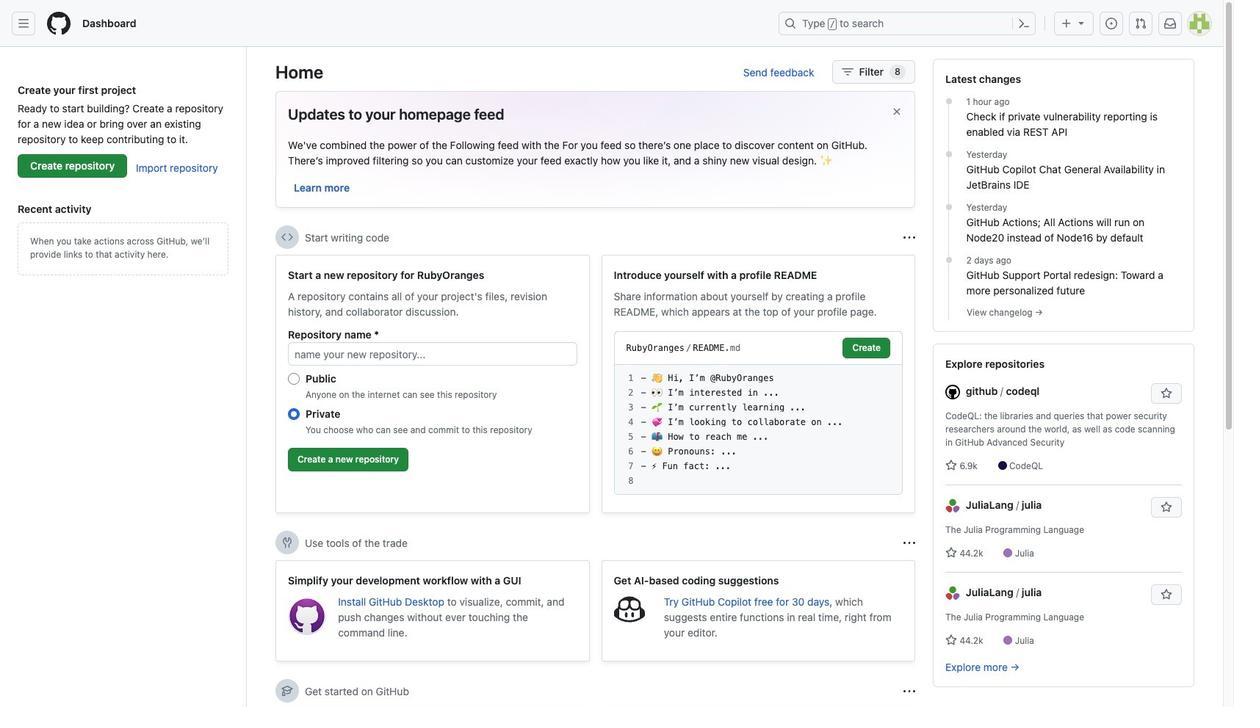 Task type: locate. For each thing, give the bounding box(es) containing it.
1 vertical spatial star image
[[946, 548, 958, 559]]

simplify your development workflow with a gui element
[[276, 561, 590, 662]]

@julialang profile image
[[946, 587, 961, 602]]

2 vertical spatial dot fill image
[[943, 254, 955, 266]]

1 star this repository image from the top
[[1161, 388, 1173, 400]]

explore repositories navigation
[[934, 344, 1195, 688]]

x image
[[892, 106, 903, 118]]

star image
[[946, 635, 958, 647]]

2 vertical spatial why am i seeing this? image
[[904, 686, 916, 698]]

dot fill image
[[943, 96, 955, 107], [943, 201, 955, 213], [943, 254, 955, 266]]

command palette image
[[1019, 18, 1031, 29]]

star image up @julialang profile image
[[946, 460, 958, 472]]

why am i seeing this? image
[[904, 232, 916, 244], [904, 538, 916, 549], [904, 686, 916, 698]]

0 vertical spatial star image
[[946, 460, 958, 472]]

3 dot fill image from the top
[[943, 254, 955, 266]]

0 vertical spatial star this repository image
[[1161, 388, 1173, 400]]

1 vertical spatial dot fill image
[[943, 201, 955, 213]]

None submit
[[843, 338, 891, 359]]

star this repository image
[[1161, 388, 1173, 400], [1161, 590, 1173, 601]]

@github profile image
[[946, 385, 961, 400]]

2 dot fill image from the top
[[943, 201, 955, 213]]

star image up @julialang profile icon
[[946, 548, 958, 559]]

mortar board image
[[282, 686, 293, 698]]

why am i seeing this? image for "get ai-based coding suggestions" element
[[904, 538, 916, 549]]

None radio
[[288, 373, 300, 385], [288, 409, 300, 420], [288, 373, 300, 385], [288, 409, 300, 420]]

1 vertical spatial why am i seeing this? image
[[904, 538, 916, 549]]

2 star image from the top
[[946, 548, 958, 559]]

0 vertical spatial why am i seeing this? image
[[904, 232, 916, 244]]

1 dot fill image from the top
[[943, 96, 955, 107]]

1 why am i seeing this? image from the top
[[904, 232, 916, 244]]

2 star this repository image from the top
[[1161, 590, 1173, 601]]

plus image
[[1061, 18, 1073, 29]]

0 vertical spatial dot fill image
[[943, 96, 955, 107]]

star image
[[946, 460, 958, 472], [946, 548, 958, 559]]

1 vertical spatial star this repository image
[[1161, 590, 1173, 601]]

tools image
[[282, 537, 293, 549]]

1 star image from the top
[[946, 460, 958, 472]]

2 why am i seeing this? image from the top
[[904, 538, 916, 549]]



Task type: vqa. For each thing, say whether or not it's contained in the screenshot.
the 0
no



Task type: describe. For each thing, give the bounding box(es) containing it.
triangle down image
[[1076, 17, 1088, 29]]

code image
[[282, 232, 293, 243]]

git pull request image
[[1136, 18, 1147, 29]]

get ai-based coding suggestions element
[[602, 561, 916, 662]]

3 why am i seeing this? image from the top
[[904, 686, 916, 698]]

start a new repository element
[[276, 255, 590, 514]]

issue opened image
[[1106, 18, 1118, 29]]

star this repository image for @github profile icon
[[1161, 388, 1173, 400]]

dot fill image
[[943, 148, 955, 160]]

introduce yourself with a profile readme element
[[602, 255, 916, 514]]

@julialang profile image
[[946, 499, 961, 514]]

explore element
[[934, 59, 1195, 708]]

homepage image
[[47, 12, 71, 35]]

star image for @julialang profile image
[[946, 548, 958, 559]]

why am i seeing this? image for introduce yourself with a profile readme element
[[904, 232, 916, 244]]

notifications image
[[1165, 18, 1177, 29]]

star this repository image
[[1161, 502, 1173, 514]]

github desktop image
[[288, 598, 327, 636]]

filter image
[[842, 66, 854, 78]]

name your new repository... text field
[[288, 343, 577, 366]]

none submit inside introduce yourself with a profile readme element
[[843, 338, 891, 359]]

star image for @github profile icon
[[946, 460, 958, 472]]

star this repository image for @julialang profile icon
[[1161, 590, 1173, 601]]



